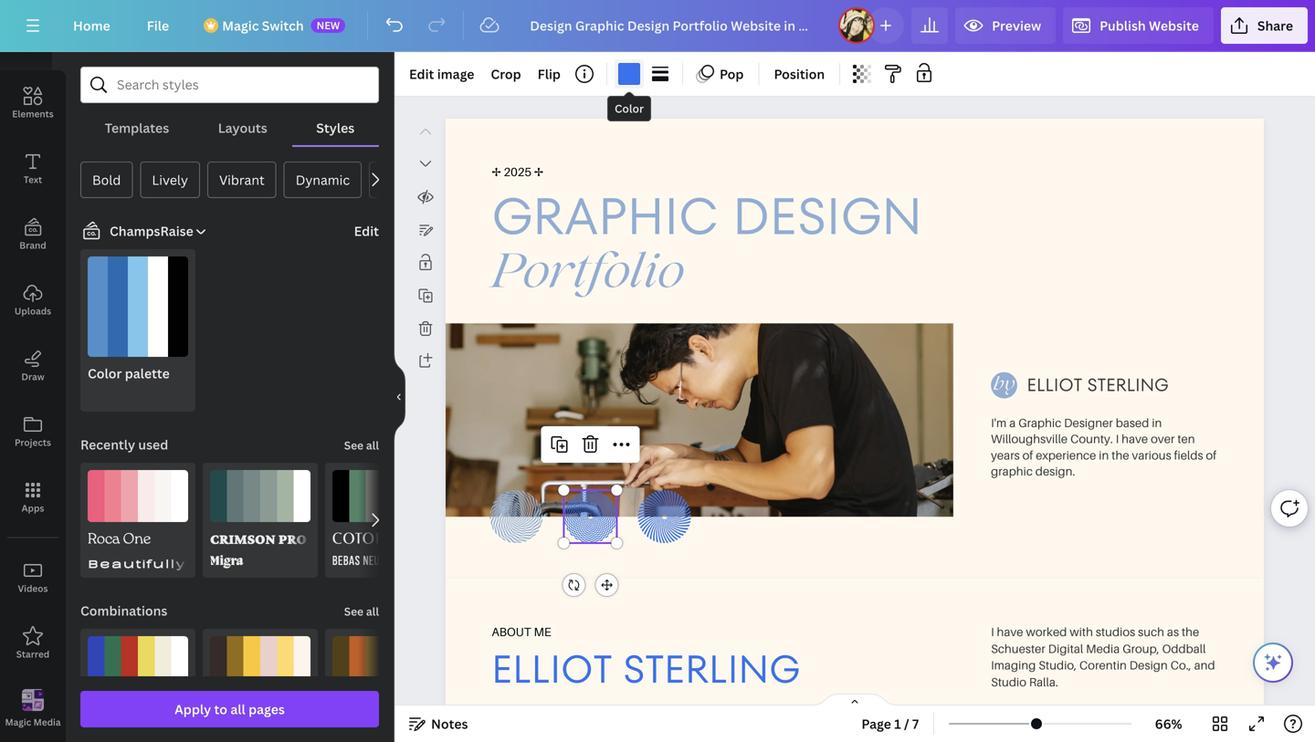 Task type: vqa. For each thing, say whether or not it's contained in the screenshot.


Task type: describe. For each thing, give the bounding box(es) containing it.
have inside i'm a graphic designer based in willoughsville county. i have over ten years of experience in the various fields of graphic design.
[[1122, 432, 1149, 446]]

studio
[[991, 675, 1027, 690]]

elliot for elliot sterling
[[1027, 373, 1083, 398]]

color for color
[[615, 101, 644, 116]]

edit for edit image
[[409, 65, 434, 83]]

bebas
[[333, 556, 361, 569]]

champsraise
[[110, 222, 193, 240]]

0 horizontal spatial graphic
[[492, 181, 719, 252]]

show pages image
[[811, 694, 899, 708]]

i inside i'm a graphic designer based in willoughsville county. i have over ten years of experience in the various fields of graphic design.
[[1116, 432, 1120, 446]]

by
[[994, 377, 1015, 395]]

draw
[[21, 371, 44, 383]]

apply "lemon meringue" style image
[[210, 637, 311, 737]]

vibrant button
[[207, 162, 277, 198]]

image
[[437, 65, 475, 83]]

studios
[[1096, 625, 1136, 639]]

apps button
[[0, 465, 66, 531]]

design inside button
[[18, 42, 48, 54]]

videos button
[[0, 545, 66, 611]]

recently used
[[80, 436, 168, 454]]

crimson
[[210, 531, 276, 548]]

imaging
[[991, 659, 1036, 673]]

2 vertical spatial all
[[231, 701, 246, 719]]

combinations
[[80, 603, 168, 620]]

pro
[[279, 531, 307, 548]]

experience
[[1036, 448, 1097, 463]]

preview button
[[956, 7, 1056, 44]]

graphic inside i'm a graphic designer based in willoughsville county. i have over ten years of experience in the various fields of graphic design.
[[1019, 416, 1062, 430]]

color for color palette
[[88, 365, 122, 382]]

fields
[[1175, 448, 1204, 463]]

pop
[[720, 65, 744, 83]]

see all for combinations
[[344, 604, 379, 619]]

one
[[123, 530, 151, 552]]

dynamic
[[296, 171, 350, 189]]

apps
[[22, 503, 44, 515]]

elliot sterling
[[492, 642, 801, 697]]

such
[[1139, 625, 1165, 639]]

elements
[[12, 108, 54, 120]]

apply
[[175, 701, 211, 719]]

years
[[991, 448, 1020, 463]]

uploads
[[14, 305, 51, 318]]

a
[[1010, 416, 1016, 430]]

starred
[[16, 649, 50, 661]]

group,
[[1123, 642, 1160, 656]]

roca one beautifully delicious sans
[[88, 530, 333, 571]]

design button
[[0, 5, 66, 70]]

notes
[[431, 716, 468, 733]]

i'm
[[991, 416, 1007, 430]]

magic media
[[5, 717, 61, 729]]

roca
[[88, 530, 120, 552]]

magic for magic media
[[5, 717, 31, 729]]

apply "toy store" style image
[[88, 637, 188, 737]]

home
[[73, 17, 110, 34]]

preview
[[992, 17, 1042, 34]]

pages
[[249, 701, 285, 719]]

publish
[[1100, 17, 1146, 34]]

templates
[[105, 119, 169, 137]]

draw button
[[0, 334, 66, 399]]

uploads button
[[0, 268, 66, 334]]

willoughsville
[[991, 432, 1068, 446]]

styles button
[[292, 111, 379, 145]]

1 vertical spatial design
[[733, 181, 923, 252]]

Design title text field
[[516, 7, 832, 44]]

vibrant
[[219, 171, 265, 189]]

graphic design
[[492, 181, 923, 252]]

share
[[1258, 17, 1294, 34]]

various
[[1133, 448, 1172, 463]]

recently
[[80, 436, 135, 454]]

2 ✢ from the left
[[534, 165, 544, 179]]

cotoris bebas neue
[[333, 531, 400, 569]]

sterling
[[624, 642, 801, 697]]

page 1 / 7 button
[[855, 710, 927, 739]]

as
[[1168, 625, 1180, 639]]

apply to all pages button
[[80, 692, 379, 728]]

66%
[[1155, 716, 1183, 733]]

2025
[[504, 165, 532, 179]]

projects button
[[0, 399, 66, 465]]

66% button
[[1139, 710, 1199, 739]]

see for recently used
[[344, 438, 364, 453]]

1 ✢ from the left
[[492, 165, 501, 179]]

me
[[534, 625, 551, 639]]

recently used button
[[79, 427, 170, 463]]

7
[[913, 716, 919, 733]]

all for combinations
[[366, 604, 379, 619]]

page 1 / 7
[[862, 716, 919, 733]]

file button
[[132, 7, 184, 44]]

media inside button
[[33, 717, 61, 729]]

file
[[147, 17, 169, 34]]

sans
[[285, 556, 333, 571]]

Search styles search field
[[117, 68, 343, 102]]

side panel tab list
[[0, 5, 66, 743]]

bold
[[92, 171, 121, 189]]

videos
[[18, 583, 48, 595]]

edit image button
[[402, 59, 482, 89]]

text
[[24, 174, 42, 186]]

✢ 2025 ✢
[[492, 165, 544, 179]]

the inside i have worked with studios such as the schuester digital media group, oddball imaging studio, corentin design co., and studio ralla.
[[1182, 625, 1200, 639]]



Task type: locate. For each thing, give the bounding box(es) containing it.
publish website
[[1100, 17, 1200, 34]]

2 of from the left
[[1207, 448, 1217, 463]]

see left hide image at left
[[344, 438, 364, 453]]

see for combinations
[[344, 604, 364, 619]]

all for recently used
[[366, 438, 379, 453]]

1 vertical spatial have
[[997, 625, 1024, 639]]

1 horizontal spatial the
[[1182, 625, 1200, 639]]

1
[[895, 716, 901, 733]]

graphic up willoughsville
[[1019, 416, 1062, 430]]

1 vertical spatial graphic
[[1019, 416, 1062, 430]]

used
[[138, 436, 168, 454]]

0 vertical spatial the
[[1112, 448, 1130, 463]]

1 horizontal spatial media
[[1087, 642, 1120, 656]]

layouts
[[218, 119, 268, 137]]

position button
[[767, 59, 833, 89]]

new
[[317, 18, 340, 32]]

pop button
[[691, 59, 751, 89]]

edit left image
[[409, 65, 434, 83]]

i down based
[[1116, 432, 1120, 446]]

and
[[1195, 659, 1216, 673]]

hide image
[[394, 354, 406, 441]]

all
[[366, 438, 379, 453], [366, 604, 379, 619], [231, 701, 246, 719]]

studio,
[[1039, 659, 1077, 673]]

have
[[1122, 432, 1149, 446], [997, 625, 1024, 639]]

1 see from the top
[[344, 438, 364, 453]]

1 vertical spatial elliot
[[492, 642, 613, 697]]

1 vertical spatial see all
[[344, 604, 379, 619]]

0 horizontal spatial have
[[997, 625, 1024, 639]]

portfolio
[[492, 254, 684, 299]]

0 vertical spatial see all
[[344, 438, 379, 453]]

combinations button
[[79, 593, 169, 630]]

1 vertical spatial color
[[88, 365, 122, 382]]

graphic up portfolio
[[492, 181, 719, 252]]

brand button
[[0, 202, 66, 268]]

✢ right '2025'
[[534, 165, 544, 179]]

the left various
[[1112, 448, 1130, 463]]

media
[[1087, 642, 1120, 656], [33, 717, 61, 729]]

elliot sterling
[[1027, 373, 1169, 398]]

1 horizontal spatial elliot
[[1027, 373, 1083, 398]]

1 of from the left
[[1023, 448, 1034, 463]]

edit down dynamic button
[[354, 222, 379, 240]]

see all left hide image at left
[[344, 438, 379, 453]]

main menu bar
[[0, 0, 1316, 52]]

magic down starred on the bottom left
[[5, 717, 31, 729]]

palette
[[125, 365, 170, 382]]

color left palette
[[88, 365, 122, 382]]

have inside i have worked with studios such as the schuester digital media group, oddball imaging studio, corentin design co., and studio ralla.
[[997, 625, 1024, 639]]

text button
[[0, 136, 66, 202]]

0 vertical spatial color
[[615, 101, 644, 116]]

1 horizontal spatial design
[[733, 181, 923, 252]]

migra
[[210, 555, 243, 569]]

about
[[492, 625, 531, 639]]

have down based
[[1122, 432, 1149, 446]]

see down bebas
[[344, 604, 364, 619]]

1 horizontal spatial in
[[1152, 416, 1163, 430]]

1 horizontal spatial edit
[[409, 65, 434, 83]]

in up over
[[1152, 416, 1163, 430]]

bold button
[[80, 162, 133, 198]]

1 vertical spatial see
[[344, 604, 364, 619]]

to
[[214, 701, 227, 719]]

0 vertical spatial i
[[1116, 432, 1120, 446]]

magic inside button
[[5, 717, 31, 729]]

color inside color palette button
[[88, 365, 122, 382]]

1 vertical spatial the
[[1182, 625, 1200, 639]]

1 vertical spatial edit
[[354, 222, 379, 240]]

#2273f3 image
[[619, 63, 640, 85], [619, 63, 640, 85]]

0 horizontal spatial ✢
[[492, 165, 501, 179]]

1 vertical spatial magic
[[5, 717, 31, 729]]

1 see all button from the top
[[342, 427, 381, 463]]

design
[[18, 42, 48, 54], [733, 181, 923, 252], [1130, 659, 1168, 673]]

2 see all from the top
[[344, 604, 379, 619]]

✢ left '2025'
[[492, 165, 501, 179]]

crop button
[[484, 59, 529, 89]]

cotoris
[[333, 531, 400, 549]]

0 vertical spatial see all button
[[342, 427, 381, 463]]

corentin
[[1080, 659, 1127, 673]]

graphic
[[991, 464, 1033, 479]]

2 see from the top
[[344, 604, 364, 619]]

about me
[[492, 625, 551, 639]]

edit inside popup button
[[409, 65, 434, 83]]

i up schuester
[[991, 625, 995, 639]]

switch
[[262, 17, 304, 34]]

ten
[[1178, 432, 1196, 446]]

publish website button
[[1064, 7, 1214, 44]]

notes button
[[402, 710, 476, 739]]

0 vertical spatial in
[[1152, 416, 1163, 430]]

neue
[[363, 556, 385, 569]]

0 vertical spatial elliot
[[1027, 373, 1083, 398]]

the right as
[[1182, 625, 1200, 639]]

with
[[1070, 625, 1094, 639]]

in down county.
[[1099, 448, 1110, 463]]

2 see all button from the top
[[342, 593, 381, 630]]

1 horizontal spatial ✢
[[534, 165, 544, 179]]

edit button
[[354, 221, 379, 241]]

sterling
[[1088, 373, 1169, 398]]

magic
[[222, 17, 259, 34], [5, 717, 31, 729]]

media inside i have worked with studios such as the schuester digital media group, oddball imaging studio, corentin design co., and studio ralla.
[[1087, 642, 1120, 656]]

elliot down me in the left of the page
[[492, 642, 613, 697]]

see all button for recently used
[[342, 427, 381, 463]]

canva assistant image
[[1263, 652, 1285, 674]]

digital
[[1049, 642, 1084, 656]]

✢
[[492, 165, 501, 179], [534, 165, 544, 179]]

i inside i have worked with studios such as the schuester digital media group, oddball imaging studio, corentin design co., and studio ralla.
[[991, 625, 995, 639]]

1 horizontal spatial of
[[1207, 448, 1217, 463]]

all left hide image at left
[[366, 438, 379, 453]]

champsraise button
[[73, 220, 208, 242]]

layouts button
[[194, 111, 292, 145]]

0 vertical spatial all
[[366, 438, 379, 453]]

magic inside main menu bar
[[222, 17, 259, 34]]

oddball
[[1163, 642, 1207, 656]]

1 horizontal spatial magic
[[222, 17, 259, 34]]

color palette
[[88, 365, 170, 382]]

0 horizontal spatial color
[[88, 365, 122, 382]]

0 horizontal spatial design
[[18, 42, 48, 54]]

edit image
[[409, 65, 475, 83]]

share button
[[1222, 7, 1308, 44]]

1 vertical spatial in
[[1099, 448, 1110, 463]]

i'm a graphic designer based in willoughsville county. i have over ten years of experience in the various fields of graphic design.
[[991, 416, 1217, 479]]

1 horizontal spatial have
[[1122, 432, 1149, 446]]

see all button left hide image at left
[[342, 427, 381, 463]]

styles
[[316, 119, 355, 137]]

color down main menu bar
[[615, 101, 644, 116]]

have up schuester
[[997, 625, 1024, 639]]

see all down neue
[[344, 604, 379, 619]]

0 horizontal spatial media
[[33, 717, 61, 729]]

0 horizontal spatial edit
[[354, 222, 379, 240]]

over
[[1151, 432, 1175, 446]]

co.,
[[1171, 659, 1192, 673]]

design inside i have worked with studios such as the schuester digital media group, oddball imaging studio, corentin design co., and studio ralla.
[[1130, 659, 1168, 673]]

flip button
[[531, 59, 568, 89]]

apply to all pages
[[175, 701, 285, 719]]

magic media button
[[0, 677, 66, 743]]

edit
[[409, 65, 434, 83], [354, 222, 379, 240]]

based
[[1116, 416, 1150, 430]]

1 horizontal spatial i
[[1116, 432, 1120, 446]]

edit for edit
[[354, 222, 379, 240]]

0 vertical spatial graphic
[[492, 181, 719, 252]]

graphic
[[492, 181, 719, 252], [1019, 416, 1062, 430]]

1 see all from the top
[[344, 438, 379, 453]]

1 vertical spatial media
[[33, 717, 61, 729]]

color
[[615, 101, 644, 116], [88, 365, 122, 382]]

0 vertical spatial edit
[[409, 65, 434, 83]]

starred button
[[0, 611, 66, 677]]

templates button
[[80, 111, 194, 145]]

position
[[774, 65, 825, 83]]

2 vertical spatial design
[[1130, 659, 1168, 673]]

elliot right by
[[1027, 373, 1083, 398]]

of right fields
[[1207, 448, 1217, 463]]

1 vertical spatial all
[[366, 604, 379, 619]]

0 vertical spatial media
[[1087, 642, 1120, 656]]

1 horizontal spatial color
[[615, 101, 644, 116]]

0 horizontal spatial the
[[1112, 448, 1130, 463]]

of down willoughsville
[[1023, 448, 1034, 463]]

media up corentin
[[1087, 642, 1120, 656]]

media down starred on the bottom left
[[33, 717, 61, 729]]

0 vertical spatial have
[[1122, 432, 1149, 446]]

elliot for elliot sterling
[[492, 642, 613, 697]]

lively
[[152, 171, 188, 189]]

schuester
[[991, 642, 1046, 656]]

0 vertical spatial design
[[18, 42, 48, 54]]

1 vertical spatial see all button
[[342, 593, 381, 630]]

magic left switch
[[222, 17, 259, 34]]

0 horizontal spatial in
[[1099, 448, 1110, 463]]

2 horizontal spatial design
[[1130, 659, 1168, 673]]

0 horizontal spatial i
[[991, 625, 995, 639]]

dynamic button
[[284, 162, 362, 198]]

the inside i'm a graphic designer based in willoughsville county. i have over ten years of experience in the various fields of graphic design.
[[1112, 448, 1130, 463]]

0 horizontal spatial magic
[[5, 717, 31, 729]]

design.
[[1036, 464, 1076, 479]]

1 horizontal spatial graphic
[[1019, 416, 1062, 430]]

0 horizontal spatial elliot
[[492, 642, 613, 697]]

0 horizontal spatial of
[[1023, 448, 1034, 463]]

see all button for combinations
[[342, 593, 381, 630]]

all right the to
[[231, 701, 246, 719]]

home link
[[58, 7, 125, 44]]

magic for magic switch
[[222, 17, 259, 34]]

worked
[[1027, 625, 1068, 639]]

all down neue
[[366, 604, 379, 619]]

the
[[1112, 448, 1130, 463], [1182, 625, 1200, 639]]

flip
[[538, 65, 561, 83]]

lively button
[[140, 162, 200, 198]]

see all button down neue
[[342, 593, 381, 630]]

elliot
[[1027, 373, 1083, 398], [492, 642, 613, 697]]

in
[[1152, 416, 1163, 430], [1099, 448, 1110, 463]]

0 vertical spatial see
[[344, 438, 364, 453]]

crop
[[491, 65, 521, 83]]

see all for recently used
[[344, 438, 379, 453]]

0 vertical spatial magic
[[222, 17, 259, 34]]

1 vertical spatial i
[[991, 625, 995, 639]]



